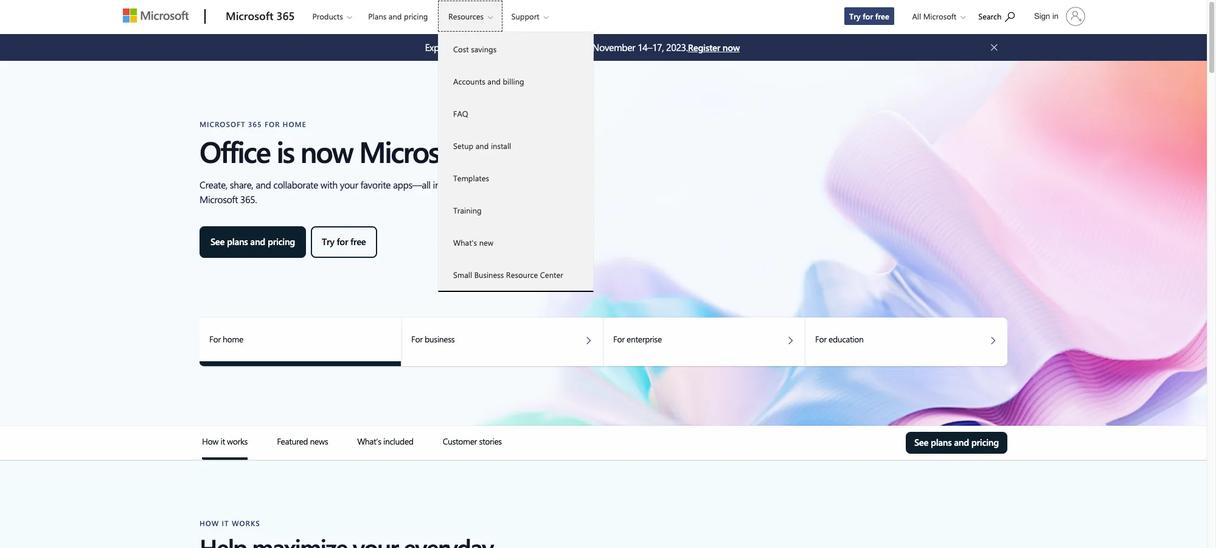 Task type: locate. For each thing, give the bounding box(es) containing it.
1 horizontal spatial see plans and pricing
[[915, 436, 999, 448]]

install
[[491, 141, 511, 151]]

1 vertical spatial pricing
[[268, 235, 295, 248]]

0 vertical spatial 365
[[276, 9, 295, 23]]

see plans and pricing
[[211, 235, 295, 248], [915, 436, 999, 448]]

0 horizontal spatial see
[[211, 235, 225, 248]]

small business resource center
[[453, 270, 563, 280]]

resource
[[506, 270, 538, 280]]

microsoft 365
[[226, 9, 295, 23]]

1 vertical spatial see plans and pricing
[[915, 436, 999, 448]]

1 horizontal spatial microsoft
[[359, 131, 473, 170]]

microsoft inside the microsoft 365 link
[[226, 9, 273, 23]]

1 horizontal spatial now
[[723, 41, 740, 54]]

search button
[[973, 2, 1021, 29]]

setup
[[453, 141, 474, 151]]

and
[[389, 11, 402, 21], [488, 76, 501, 86], [476, 141, 489, 151], [250, 235, 265, 248], [954, 436, 969, 448]]

0 vertical spatial pricing
[[404, 11, 428, 21]]

try
[[849, 11, 861, 21], [322, 235, 334, 248]]

and inside in page navigation 'element'
[[954, 436, 969, 448]]

now right register
[[723, 41, 740, 54]]

see plans and pricing inside in page navigation 'element'
[[915, 436, 999, 448]]

0 horizontal spatial try for free
[[322, 235, 366, 248]]

for inside button
[[337, 235, 348, 248]]

is
[[276, 131, 294, 170]]

pricing
[[404, 11, 428, 21], [268, 235, 295, 248], [972, 436, 999, 448]]

resources
[[449, 11, 484, 21]]

new
[[479, 237, 494, 248]]

now
[[723, 41, 740, 54], [300, 131, 353, 170]]

register
[[688, 41, 720, 54]]

free inside try for free button
[[351, 235, 366, 248]]

0 vertical spatial see plans and pricing button
[[200, 226, 306, 258]]

see
[[211, 235, 225, 248], [915, 436, 929, 448]]

0 horizontal spatial now
[[300, 131, 353, 170]]

business
[[474, 270, 504, 280]]

sign in link
[[1027, 2, 1090, 31]]

all microsoft
[[912, 11, 957, 21]]

0 vertical spatial see
[[211, 235, 225, 248]]

1 horizontal spatial 365
[[480, 131, 524, 170]]

1 vertical spatial try for free
[[322, 235, 366, 248]]

0 horizontal spatial try
[[322, 235, 334, 248]]

office is now microsoft 365
[[200, 131, 524, 170]]

see plans and pricing button
[[200, 226, 306, 258], [906, 432, 1008, 454]]

try for free inside button
[[322, 235, 366, 248]]

and for plans
[[389, 11, 402, 21]]

1 horizontal spatial see plans and pricing button
[[906, 432, 1008, 454]]

center
[[540, 270, 563, 280]]

1 vertical spatial 365
[[480, 131, 524, 170]]

free
[[876, 11, 890, 21], [351, 235, 366, 248]]

free inside try for free "link"
[[876, 11, 890, 21]]

plans
[[368, 11, 387, 21]]

in
[[1053, 12, 1059, 21]]

1 horizontal spatial try
[[849, 11, 861, 21]]

1 vertical spatial plans
[[931, 436, 952, 448]]

alert
[[425, 40, 688, 55]]

and inside setup and install link
[[476, 141, 489, 151]]

0 horizontal spatial plans
[[227, 235, 248, 248]]

and inside plans and pricing link
[[389, 11, 402, 21]]

try for free link
[[844, 7, 895, 26]]

support
[[511, 11, 540, 21]]

1 vertical spatial see
[[915, 436, 929, 448]]

see plans and pricing for the topmost see plans and pricing button
[[211, 235, 295, 248]]

1 vertical spatial now
[[300, 131, 353, 170]]

1 horizontal spatial plans
[[931, 436, 952, 448]]

0 horizontal spatial pricing
[[268, 235, 295, 248]]

0 vertical spatial for
[[863, 11, 873, 21]]

for
[[863, 11, 873, 21], [337, 235, 348, 248]]

templates
[[453, 173, 489, 183]]

0 vertical spatial free
[[876, 11, 890, 21]]

and inside accounts and billing link
[[488, 76, 501, 86]]

products
[[312, 11, 343, 21]]

microsoft
[[226, 9, 273, 23], [924, 11, 957, 21], [359, 131, 473, 170]]

now right is
[[300, 131, 353, 170]]

products button
[[302, 1, 362, 32]]

0 horizontal spatial 365
[[276, 9, 295, 23]]

0 horizontal spatial see plans and pricing button
[[200, 226, 306, 258]]

what's
[[453, 237, 477, 248]]

cost
[[453, 44, 469, 54]]

365
[[276, 9, 295, 23], [480, 131, 524, 170]]

in page navigation element
[[139, 426, 1068, 460]]

1 horizontal spatial free
[[876, 11, 890, 21]]

resources button
[[438, 1, 503, 32]]

1 horizontal spatial for
[[863, 11, 873, 21]]

1 vertical spatial see plans and pricing button
[[906, 432, 1008, 454]]

office
[[200, 131, 270, 170]]

and for setup
[[476, 141, 489, 151]]

try for free
[[849, 11, 890, 21], [322, 235, 366, 248]]

cost savings
[[453, 44, 497, 54]]

1 horizontal spatial try for free
[[849, 11, 890, 21]]

0 vertical spatial see plans and pricing
[[211, 235, 295, 248]]

0 horizontal spatial for
[[337, 235, 348, 248]]

plans
[[227, 235, 248, 248], [931, 436, 952, 448]]

1 horizontal spatial pricing
[[404, 11, 428, 21]]

1 vertical spatial try
[[322, 235, 334, 248]]

365 right setup
[[480, 131, 524, 170]]

pricing inside in page navigation 'element'
[[972, 436, 999, 448]]

what's new
[[453, 237, 494, 248]]

2 horizontal spatial pricing
[[972, 436, 999, 448]]

0 vertical spatial try for free
[[849, 11, 890, 21]]

pricing inside plans and pricing link
[[404, 11, 428, 21]]

1 vertical spatial for
[[337, 235, 348, 248]]

1 horizontal spatial see
[[915, 436, 929, 448]]

0 horizontal spatial microsoft
[[226, 9, 273, 23]]

1 vertical spatial free
[[351, 235, 366, 248]]

try inside "link"
[[849, 11, 861, 21]]

0 vertical spatial try
[[849, 11, 861, 21]]

2 vertical spatial pricing
[[972, 436, 999, 448]]

setup and install
[[453, 141, 511, 151]]

0 horizontal spatial free
[[351, 235, 366, 248]]

and for accounts
[[488, 76, 501, 86]]

365 left products
[[276, 9, 295, 23]]

0 horizontal spatial see plans and pricing
[[211, 235, 295, 248]]

0 vertical spatial now
[[723, 41, 740, 54]]

2 horizontal spatial microsoft
[[924, 11, 957, 21]]

0 vertical spatial plans
[[227, 235, 248, 248]]

accounts
[[453, 76, 485, 86]]



Task type: describe. For each thing, give the bounding box(es) containing it.
plans and pricing
[[368, 11, 428, 21]]

templates link
[[439, 162, 593, 194]]

search
[[979, 11, 1002, 21]]

try for free button
[[311, 226, 377, 258]]

register now
[[688, 41, 740, 54]]

small business resource center link
[[439, 259, 593, 291]]

microsoft inside 'all microsoft' dropdown button
[[924, 11, 957, 21]]

pricing for the topmost see plans and pricing button
[[268, 235, 295, 248]]

try inside button
[[322, 235, 334, 248]]

training link
[[439, 194, 593, 226]]

faq link
[[439, 97, 593, 130]]

try for free inside "link"
[[849, 11, 890, 21]]

register now link
[[688, 41, 740, 54]]

savings
[[471, 44, 497, 54]]

sign in
[[1035, 12, 1059, 21]]

plans and pricing link
[[363, 1, 434, 30]]

plans inside in page navigation 'element'
[[931, 436, 952, 448]]

all
[[912, 11, 921, 21]]

pricing for see plans and pricing button in in page navigation 'element'
[[972, 436, 999, 448]]

faq
[[453, 108, 468, 119]]

see plans and pricing button inside in page navigation 'element'
[[906, 432, 1008, 454]]

accounts and billing
[[453, 76, 524, 86]]

how it works image
[[202, 458, 248, 460]]

small
[[453, 270, 472, 280]]

cost savings link
[[439, 33, 593, 65]]

support button
[[501, 1, 558, 32]]

what's new link
[[439, 226, 593, 259]]

all microsoft button
[[903, 1, 972, 32]]

setup and install link
[[439, 130, 593, 162]]

billing
[[503, 76, 524, 86]]

training
[[453, 205, 482, 215]]

for inside "link"
[[863, 11, 873, 21]]

microsoft 365 link
[[220, 1, 301, 33]]

see inside in page navigation 'element'
[[915, 436, 929, 448]]

microsoft image
[[123, 9, 189, 23]]

accounts and billing link
[[439, 65, 593, 97]]

Search search field
[[973, 2, 1027, 29]]

sign
[[1035, 12, 1050, 21]]

see plans and pricing for see plans and pricing button in in page navigation 'element'
[[915, 436, 999, 448]]



Task type: vqa. For each thing, say whether or not it's contained in the screenshot.
Accounts
yes



